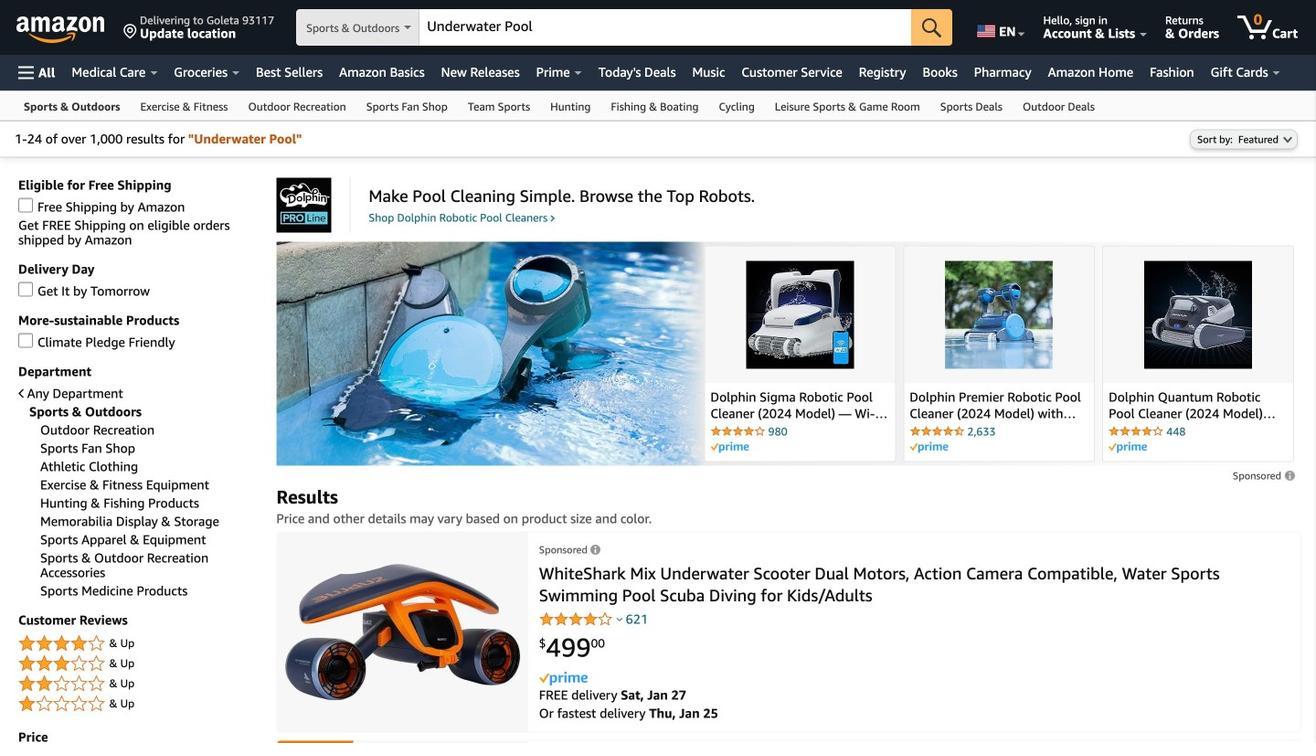 Task type: describe. For each thing, give the bounding box(es) containing it.
3 stars & up element
[[18, 653, 258, 675]]

4 stars & up element
[[18, 633, 258, 655]]

amazon image
[[16, 16, 105, 44]]

1 checkbox image from the top
[[18, 198, 33, 212]]

2 checkbox image from the top
[[18, 282, 33, 297]]

3 checkbox image from the top
[[18, 333, 33, 348]]

or fastest delivery thu, jan 25 element
[[539, 705, 718, 720]]

dropdown image
[[1283, 136, 1292, 143]]

none submit inside search field
[[911, 9, 952, 46]]

amazon prime image
[[539, 672, 587, 686]]



Task type: vqa. For each thing, say whether or not it's contained in the screenshot.
ALERT Icon
no



Task type: locate. For each thing, give the bounding box(es) containing it.
0 horizontal spatial eligible for prime. image
[[710, 442, 749, 453]]

none search field inside navigation navigation
[[296, 9, 952, 48]]

2 horizontal spatial eligible for prime. image
[[1109, 442, 1147, 453]]

popover image
[[616, 617, 623, 621]]

None search field
[[296, 9, 952, 48]]

1 star & up element
[[18, 693, 258, 715]]

eligible for prime. image
[[710, 442, 749, 453], [910, 442, 948, 453], [1109, 442, 1147, 453]]

0 vertical spatial checkbox image
[[18, 198, 33, 212]]

1 horizontal spatial eligible for prime. image
[[910, 442, 948, 453]]

1 vertical spatial checkbox image
[[18, 282, 33, 297]]

navigation navigation
[[0, 0, 1316, 121]]

1 eligible for prime. image from the left
[[710, 442, 749, 453]]

group
[[277, 741, 344, 743]]

3 eligible for prime. image from the left
[[1109, 442, 1147, 453]]

Search Amazon text field
[[420, 10, 911, 45]]

2 stars & up element
[[18, 673, 258, 695]]

checkbox image
[[18, 198, 33, 212], [18, 282, 33, 297], [18, 333, 33, 348]]

None submit
[[911, 9, 952, 46]]

2 vertical spatial checkbox image
[[18, 333, 33, 348]]

free delivery sat, jan 27 element
[[539, 687, 686, 702]]

2 eligible for prime. image from the left
[[910, 442, 948, 453]]

sponsored ad - sublue whiteshark mix underwater scooter dual motors, action camera compatible, water sports swimming pool ... image
[[285, 563, 521, 700]]



